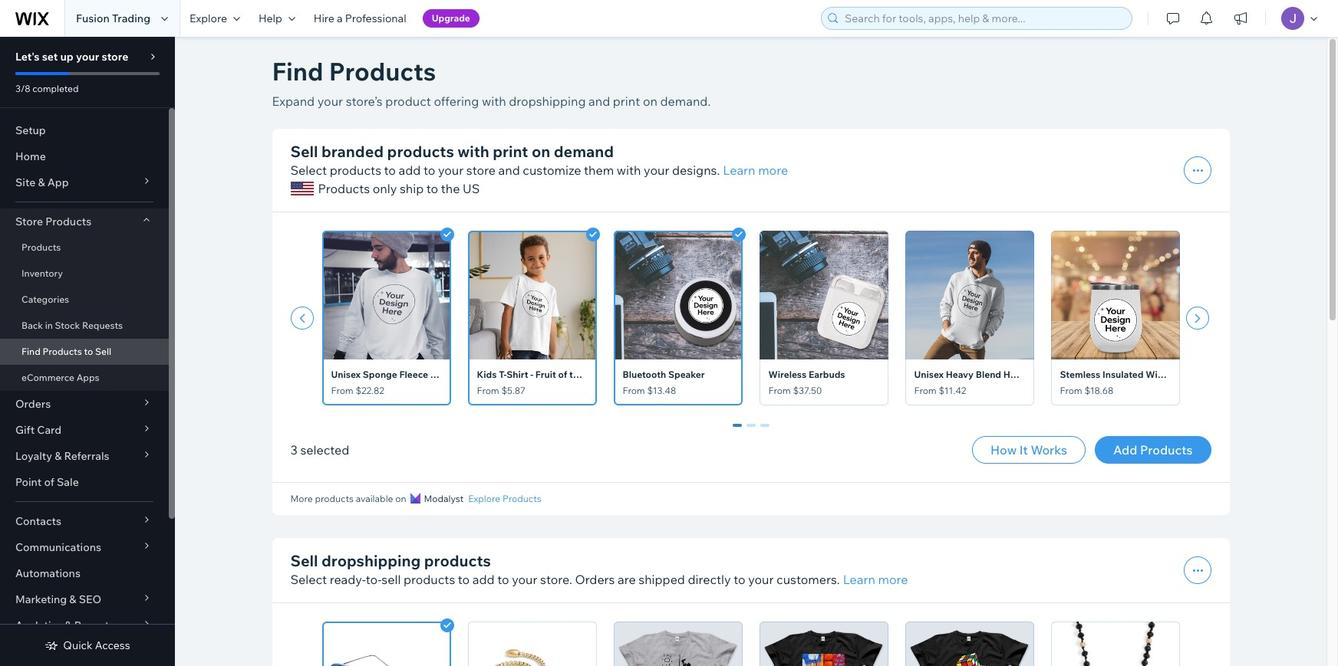 Task type: locate. For each thing, give the bounding box(es) containing it.
$18.68
[[1084, 385, 1114, 397]]

1 horizontal spatial print
[[613, 94, 640, 109]]

on left demand.
[[643, 94, 657, 109]]

$37.50
[[793, 385, 822, 397]]

your left store's
[[317, 94, 343, 109]]

2 unisex from the left
[[914, 369, 944, 381]]

to right sell
[[458, 572, 470, 588]]

$13.48
[[647, 385, 676, 397]]

setup
[[15, 124, 46, 137]]

sell left branded
[[290, 142, 318, 161]]

2 horizontal spatial on
[[643, 94, 657, 109]]

to right directly
[[734, 572, 745, 588]]

learn more link
[[723, 161, 788, 180], [843, 571, 908, 589]]

quick
[[63, 639, 93, 653]]

products inside store products dropdown button
[[45, 215, 91, 229]]

1 from from the left
[[331, 385, 353, 397]]

products right more
[[315, 493, 354, 505]]

your inside find products expand your store's product offering with dropshipping and print on demand.
[[317, 94, 343, 109]]

select left ready- on the left
[[290, 572, 327, 588]]

store products button
[[0, 209, 169, 235]]

$22.82
[[356, 385, 384, 397]]

& right loyalty
[[55, 450, 62, 463]]

from left $11.42
[[914, 385, 937, 397]]

automations link
[[0, 561, 169, 587]]

sell
[[382, 572, 401, 588]]

products inside the explore products link
[[502, 493, 541, 505]]

sell for sell branded products with print on demand
[[290, 142, 318, 161]]

0 horizontal spatial unisex
[[331, 369, 361, 381]]

0 vertical spatial learn
[[723, 163, 755, 178]]

dropshipping up demand
[[509, 94, 586, 109]]

3 from from the left
[[623, 385, 645, 397]]

find for find products to sell
[[21, 346, 40, 358]]

0 horizontal spatial of
[[44, 476, 54, 489]]

1 horizontal spatial the
[[569, 369, 584, 381]]

your left designs.
[[644, 163, 669, 178]]

0 1 2
[[734, 424, 768, 438]]

from inside unisex sponge fleece sweatshirt from $22.82
[[331, 385, 353, 397]]

& left seo
[[69, 593, 76, 607]]

orders left are
[[575, 572, 615, 588]]

products
[[329, 56, 436, 87], [318, 181, 370, 196], [45, 215, 91, 229], [21, 242, 61, 253], [43, 346, 82, 358], [1140, 443, 1193, 458], [502, 493, 541, 505]]

2 vertical spatial with
[[617, 163, 641, 178]]

0 horizontal spatial the
[[441, 181, 460, 196]]

0 vertical spatial dropshipping
[[509, 94, 586, 109]]

1 vertical spatial explore
[[468, 493, 500, 505]]

0 horizontal spatial dropshipping
[[322, 552, 421, 571]]

products inside add products button
[[1140, 443, 1193, 458]]

the left us at the left of page
[[441, 181, 460, 196]]

with up us at the left of page
[[457, 142, 489, 161]]

on
[[643, 94, 657, 109], [532, 142, 550, 161], [395, 493, 406, 505]]

1 horizontal spatial add
[[472, 572, 495, 588]]

1 vertical spatial learn more link
[[843, 571, 908, 589]]

print
[[613, 94, 640, 109], [493, 142, 528, 161]]

0 vertical spatial store
[[102, 50, 128, 64]]

the left loom
[[569, 369, 584, 381]]

let's
[[15, 50, 40, 64]]

1 vertical spatial orders
[[575, 572, 615, 588]]

and
[[588, 94, 610, 109], [498, 163, 520, 178]]

products
[[387, 142, 454, 161], [330, 163, 381, 178], [315, 493, 354, 505], [424, 552, 491, 571], [404, 572, 455, 588]]

sell branded products with print on demand
[[290, 142, 614, 161]]

5 from from the left
[[914, 385, 937, 397]]

1 horizontal spatial and
[[588, 94, 610, 109]]

1 horizontal spatial explore
[[468, 493, 500, 505]]

orders
[[15, 397, 51, 411], [575, 572, 615, 588]]

categories
[[21, 294, 69, 305]]

stemless insulated wine tumbler from $18.68
[[1060, 369, 1207, 397]]

products for explore products
[[502, 493, 541, 505]]

requests
[[82, 320, 123, 331]]

set
[[42, 50, 58, 64]]

1 vertical spatial select
[[290, 572, 327, 588]]

1 horizontal spatial learn more link
[[843, 571, 908, 589]]

sell for sell dropshipping products select ready-to-sell products to add to your store. orders are shipped directly to your customers. learn more
[[290, 552, 318, 571]]

3 selected
[[290, 443, 349, 458]]

unisex inside unisex heavy blend hoodie from $11.42
[[914, 369, 944, 381]]

add left "store."
[[472, 572, 495, 588]]

and up demand
[[588, 94, 610, 109]]

sidebar element
[[0, 37, 175, 667]]

from down stemless
[[1060, 385, 1082, 397]]

blend
[[976, 369, 1001, 381]]

expand
[[272, 94, 315, 109]]

4 from from the left
[[768, 385, 791, 397]]

on right "available"
[[395, 493, 406, 505]]

gift card
[[15, 424, 62, 437]]

your inside sidebar element
[[76, 50, 99, 64]]

from down bluetooth
[[623, 385, 645, 397]]

1 horizontal spatial on
[[532, 142, 550, 161]]

store inside sidebar element
[[102, 50, 128, 64]]

branded
[[322, 142, 384, 161]]

sell inside "sell dropshipping products select ready-to-sell products to add to your store. orders are shipped directly to your customers. learn more"
[[290, 552, 318, 571]]

from inside stemless insulated wine tumbler from $18.68
[[1060, 385, 1082, 397]]

store down 'fusion trading'
[[102, 50, 128, 64]]

gift card button
[[0, 417, 169, 443]]

0 vertical spatial select
[[290, 163, 327, 178]]

1 horizontal spatial find
[[272, 56, 323, 87]]

0 horizontal spatial find
[[21, 346, 40, 358]]

2 select from the top
[[290, 572, 327, 588]]

0 vertical spatial find
[[272, 56, 323, 87]]

& right site
[[38, 176, 45, 190]]

1 horizontal spatial of
[[558, 369, 567, 381]]

1 vertical spatial dropshipping
[[322, 552, 421, 571]]

learn right designs.
[[723, 163, 755, 178]]

site & app
[[15, 176, 69, 190]]

designs.
[[672, 163, 720, 178]]

1 horizontal spatial store
[[466, 163, 496, 178]]

3
[[290, 443, 298, 458]]

select down branded
[[290, 163, 327, 178]]

0 horizontal spatial learn more link
[[723, 161, 788, 180]]

0 horizontal spatial explore
[[190, 12, 227, 25]]

sell down more
[[290, 552, 318, 571]]

apps
[[76, 372, 99, 384]]

your left "store."
[[512, 572, 537, 588]]

product
[[385, 94, 431, 109]]

& up quick
[[65, 619, 72, 633]]

2 vertical spatial on
[[395, 493, 406, 505]]

explore for explore products
[[468, 493, 500, 505]]

1 vertical spatial the
[[569, 369, 584, 381]]

explore left help
[[190, 12, 227, 25]]

unisex up "$22.82"
[[331, 369, 361, 381]]

learn more link right designs.
[[723, 161, 788, 180]]

the inside kids t-shirt - fruit of the loom from $5.87
[[569, 369, 584, 381]]

categories link
[[0, 287, 169, 313]]

orders button
[[0, 391, 169, 417]]

customers.
[[777, 572, 840, 588]]

point of sale
[[15, 476, 79, 489]]

products for store products
[[45, 215, 91, 229]]

1 horizontal spatial unisex
[[914, 369, 944, 381]]

your
[[76, 50, 99, 64], [317, 94, 343, 109], [438, 163, 464, 178], [644, 163, 669, 178], [512, 572, 537, 588], [748, 572, 774, 588]]

0 vertical spatial of
[[558, 369, 567, 381]]

dropshipping up to-
[[322, 552, 421, 571]]

help
[[259, 12, 282, 25]]

your left customers.
[[748, 572, 774, 588]]

print up select products to add to your store and customize them with your designs. learn more
[[493, 142, 528, 161]]

1 unisex from the left
[[331, 369, 361, 381]]

0 vertical spatial print
[[613, 94, 640, 109]]

sponge
[[363, 369, 397, 381]]

find for find products expand your store's product offering with dropshipping and print on demand.
[[272, 56, 323, 87]]

reports
[[74, 619, 114, 633]]

0 vertical spatial explore
[[190, 12, 227, 25]]

add
[[1113, 443, 1137, 458]]

orders inside "sell dropshipping products select ready-to-sell products to add to your store. orders are shipped directly to your customers. learn more"
[[575, 572, 615, 588]]

with right them
[[617, 163, 641, 178]]

-
[[530, 369, 533, 381]]

products inside find products expand your store's product offering with dropshipping and print on demand.
[[329, 56, 436, 87]]

heavy
[[946, 369, 974, 381]]

learn more link right customers.
[[843, 571, 908, 589]]

unisex inside unisex sponge fleece sweatshirt from $22.82
[[331, 369, 361, 381]]

products up ship
[[387, 142, 454, 161]]

your right 'up'
[[76, 50, 99, 64]]

from left "$22.82"
[[331, 385, 353, 397]]

bluetooth
[[623, 369, 666, 381]]

0 vertical spatial with
[[482, 94, 506, 109]]

learn right customers.
[[843, 572, 875, 588]]

0 horizontal spatial print
[[493, 142, 528, 161]]

with right offering
[[482, 94, 506, 109]]

on up select products to add to your store and customize them with your designs. learn more
[[532, 142, 550, 161]]

0 horizontal spatial store
[[102, 50, 128, 64]]

analytics
[[15, 619, 62, 633]]

from inside unisex heavy blend hoodie from $11.42
[[914, 385, 937, 397]]

find inside find products expand your store's product offering with dropshipping and print on demand.
[[272, 56, 323, 87]]

0 vertical spatial on
[[643, 94, 657, 109]]

shipped
[[639, 572, 685, 588]]

1 horizontal spatial learn
[[843, 572, 875, 588]]

0 vertical spatial learn more link
[[723, 161, 788, 180]]

find up expand
[[272, 56, 323, 87]]

0 horizontal spatial more
[[758, 163, 788, 178]]

0 vertical spatial add
[[399, 163, 421, 178]]

6 from from the left
[[1060, 385, 1082, 397]]

0 horizontal spatial learn
[[723, 163, 755, 178]]

analytics & reports
[[15, 619, 114, 633]]

to down back in stock requests link
[[84, 346, 93, 358]]

to-
[[366, 572, 382, 588]]

and left customize at the left of the page
[[498, 163, 520, 178]]

products right sell
[[404, 572, 455, 588]]

print left demand.
[[613, 94, 640, 109]]

1 horizontal spatial orders
[[575, 572, 615, 588]]

& for site
[[38, 176, 45, 190]]

1 vertical spatial sell
[[95, 346, 111, 358]]

find inside 'link'
[[21, 346, 40, 358]]

from down kids
[[477, 385, 499, 397]]

shirt
[[507, 369, 528, 381]]

to up only
[[384, 163, 396, 178]]

up
[[60, 50, 74, 64]]

select
[[290, 163, 327, 178], [290, 572, 327, 588]]

0 horizontal spatial orders
[[15, 397, 51, 411]]

inventory link
[[0, 261, 169, 287]]

& inside dropdown button
[[65, 619, 72, 633]]

2 from from the left
[[477, 385, 499, 397]]

stock
[[55, 320, 80, 331]]

sell
[[290, 142, 318, 161], [95, 346, 111, 358], [290, 552, 318, 571]]

0 vertical spatial and
[[588, 94, 610, 109]]

store up us at the left of page
[[466, 163, 496, 178]]

1 vertical spatial add
[[472, 572, 495, 588]]

select inside "sell dropshipping products select ready-to-sell products to add to your store. orders are shipped directly to your customers. learn more"
[[290, 572, 327, 588]]

unisex
[[331, 369, 361, 381], [914, 369, 944, 381]]

dropshipping
[[509, 94, 586, 109], [322, 552, 421, 571]]

explore right modalyst
[[468, 493, 500, 505]]

1 horizontal spatial dropshipping
[[509, 94, 586, 109]]

learn inside "sell dropshipping products select ready-to-sell products to add to your store. orders are shipped directly to your customers. learn more"
[[843, 572, 875, 588]]

products for find products expand your store's product offering with dropshipping and print on demand.
[[329, 56, 436, 87]]

orders inside popup button
[[15, 397, 51, 411]]

of right fruit
[[558, 369, 567, 381]]

1 vertical spatial and
[[498, 163, 520, 178]]

add up ship
[[399, 163, 421, 178]]

of left sale
[[44, 476, 54, 489]]

on inside find products expand your store's product offering with dropshipping and print on demand.
[[643, 94, 657, 109]]

sell down requests
[[95, 346, 111, 358]]

1
[[748, 424, 754, 438]]

with
[[482, 94, 506, 109], [457, 142, 489, 161], [617, 163, 641, 178]]

ecommerce
[[21, 372, 74, 384]]

0 vertical spatial orders
[[15, 397, 51, 411]]

dropshipping inside find products expand your store's product offering with dropshipping and print on demand.
[[509, 94, 586, 109]]

from inside wireless earbuds from $37.50
[[768, 385, 791, 397]]

2 vertical spatial sell
[[290, 552, 318, 571]]

orders up gift card at the bottom of the page
[[15, 397, 51, 411]]

t-
[[499, 369, 507, 381]]

explore
[[190, 12, 227, 25], [468, 493, 500, 505]]

bluetooth speaker from $13.48
[[623, 369, 705, 397]]

completed
[[32, 83, 79, 94]]

of inside sidebar element
[[44, 476, 54, 489]]

back in stock requests link
[[0, 313, 169, 339]]

unisex up $11.42
[[914, 369, 944, 381]]

loyalty
[[15, 450, 52, 463]]

communications button
[[0, 535, 169, 561]]

find down back
[[21, 346, 40, 358]]

demand
[[554, 142, 614, 161]]

learn
[[723, 163, 755, 178], [843, 572, 875, 588]]

1 vertical spatial of
[[44, 476, 54, 489]]

point of sale link
[[0, 470, 169, 496]]

point
[[15, 476, 42, 489]]

site & app button
[[0, 170, 169, 196]]

1 vertical spatial find
[[21, 346, 40, 358]]

1 vertical spatial more
[[878, 572, 908, 588]]

products inside find products to sell 'link'
[[43, 346, 82, 358]]

tumbler
[[1170, 369, 1207, 381]]

1 vertical spatial learn
[[843, 572, 875, 588]]

1 vertical spatial print
[[493, 142, 528, 161]]

0 vertical spatial sell
[[290, 142, 318, 161]]

from down wireless
[[768, 385, 791, 397]]

1 horizontal spatial more
[[878, 572, 908, 588]]



Task type: vqa. For each thing, say whether or not it's contained in the screenshot.
how at the bottom right of the page
yes



Task type: describe. For each thing, give the bounding box(es) containing it.
2
[[761, 424, 768, 438]]

only
[[373, 181, 397, 196]]

app
[[47, 176, 69, 190]]

home link
[[0, 143, 169, 170]]

works
[[1031, 443, 1067, 458]]

add inside "sell dropshipping products select ready-to-sell products to add to your store. orders are shipped directly to your customers. learn more"
[[472, 572, 495, 588]]

of inside kids t-shirt - fruit of the loom from $5.87
[[558, 369, 567, 381]]

how it works
[[990, 443, 1067, 458]]

& for loyalty
[[55, 450, 62, 463]]

earbuds
[[809, 369, 845, 381]]

kids
[[477, 369, 497, 381]]

marketing & seo
[[15, 593, 101, 607]]

1 vertical spatial store
[[466, 163, 496, 178]]

access
[[95, 639, 130, 653]]

sale
[[57, 476, 79, 489]]

contacts
[[15, 515, 61, 529]]

marketing & seo button
[[0, 587, 169, 613]]

trading
[[112, 12, 150, 25]]

hire a professional link
[[304, 0, 416, 37]]

print inside find products expand your store's product offering with dropshipping and print on demand.
[[613, 94, 640, 109]]

learn more link for sell branded products with print on demand
[[723, 161, 788, 180]]

a
[[337, 12, 343, 25]]

to inside find products to sell 'link'
[[84, 346, 93, 358]]

to up ship
[[423, 163, 435, 178]]

0 horizontal spatial and
[[498, 163, 520, 178]]

automations
[[15, 567, 80, 581]]

0 vertical spatial more
[[758, 163, 788, 178]]

unisex heavy blend hoodie from $11.42
[[914, 369, 1035, 397]]

0 horizontal spatial add
[[399, 163, 421, 178]]

available
[[356, 493, 393, 505]]

to left "store."
[[497, 572, 509, 588]]

contacts button
[[0, 509, 169, 535]]

add products button
[[1095, 437, 1211, 464]]

products for find products to sell
[[43, 346, 82, 358]]

explore for explore
[[190, 12, 227, 25]]

them
[[584, 163, 614, 178]]

products inside the products link
[[21, 242, 61, 253]]

to right ship
[[426, 181, 438, 196]]

directly
[[688, 572, 731, 588]]

wine
[[1146, 369, 1168, 381]]

Search for tools, apps, help & more... field
[[840, 8, 1127, 29]]

your down sell branded products with print on demand
[[438, 163, 464, 178]]

find products expand your store's product offering with dropshipping and print on demand.
[[272, 56, 711, 109]]

learn more link for sell dropshipping products
[[843, 571, 908, 589]]

sell inside find products to sell 'link'
[[95, 346, 111, 358]]

upgrade button
[[422, 9, 479, 28]]

quick access
[[63, 639, 130, 653]]

store
[[15, 215, 43, 229]]

products down branded
[[330, 163, 381, 178]]

selected
[[300, 443, 349, 458]]

sell dropshipping products select ready-to-sell products to add to your store. orders are shipped directly to your customers. learn more
[[290, 552, 908, 588]]

1 select from the top
[[290, 163, 327, 178]]

home
[[15, 150, 46, 163]]

more products available on
[[290, 493, 406, 505]]

fleece
[[399, 369, 428, 381]]

store products
[[15, 215, 91, 229]]

unisex for $11.42
[[914, 369, 944, 381]]

1 vertical spatial with
[[457, 142, 489, 161]]

and inside find products expand your store's product offering with dropshipping and print on demand.
[[588, 94, 610, 109]]

loom
[[586, 369, 611, 381]]

from inside kids t-shirt - fruit of the loom from $5.87
[[477, 385, 499, 397]]

& for analytics
[[65, 619, 72, 633]]

gift
[[15, 424, 35, 437]]

0
[[734, 424, 740, 438]]

find products to sell link
[[0, 339, 169, 365]]

referrals
[[64, 450, 109, 463]]

0 horizontal spatial on
[[395, 493, 406, 505]]

fruit
[[535, 369, 556, 381]]

ecommerce apps
[[21, 372, 99, 384]]

find products to sell
[[21, 346, 111, 358]]

from inside the bluetooth speaker from $13.48
[[623, 385, 645, 397]]

seo
[[79, 593, 101, 607]]

upgrade
[[432, 12, 470, 24]]

back
[[21, 320, 43, 331]]

us
[[463, 181, 480, 196]]

hire
[[314, 12, 334, 25]]

how it works button
[[972, 437, 1086, 464]]

back in stock requests
[[21, 320, 123, 331]]

fusion
[[76, 12, 110, 25]]

modalyst link
[[411, 493, 464, 506]]

0 vertical spatial the
[[441, 181, 460, 196]]

products only ship to the us
[[318, 181, 480, 196]]

products for add products
[[1140, 443, 1193, 458]]

site
[[15, 176, 35, 190]]

marketing
[[15, 593, 67, 607]]

speaker
[[668, 369, 705, 381]]

loyalty & referrals
[[15, 450, 109, 463]]

store.
[[540, 572, 572, 588]]

products down modalyst
[[424, 552, 491, 571]]

stemless
[[1060, 369, 1100, 381]]

in
[[45, 320, 53, 331]]

1 vertical spatial on
[[532, 142, 550, 161]]

$5.87
[[501, 385, 526, 397]]

& for marketing
[[69, 593, 76, 607]]

add products
[[1113, 443, 1193, 458]]

analytics & reports button
[[0, 613, 169, 639]]

setup link
[[0, 117, 169, 143]]

how
[[990, 443, 1017, 458]]

modalyst
[[424, 493, 464, 505]]

unisex for $22.82
[[331, 369, 361, 381]]

with inside find products expand your store's product offering with dropshipping and print on demand.
[[482, 94, 506, 109]]

$11.42
[[939, 385, 966, 397]]

unisex sponge fleece sweatshirt from $22.82
[[331, 369, 478, 397]]

help button
[[249, 0, 304, 37]]

hire a professional
[[314, 12, 406, 25]]

dropshipping inside "sell dropshipping products select ready-to-sell products to add to your store. orders are shipped directly to your customers. learn more"
[[322, 552, 421, 571]]

communications
[[15, 541, 101, 555]]

wireless earbuds from $37.50
[[768, 369, 845, 397]]

more inside "sell dropshipping products select ready-to-sell products to add to your store. orders are shipped directly to your customers. learn more"
[[878, 572, 908, 588]]

loyalty & referrals button
[[0, 443, 169, 470]]

3/8
[[15, 83, 30, 94]]

explore products link
[[468, 493, 541, 506]]

customize
[[523, 163, 581, 178]]



